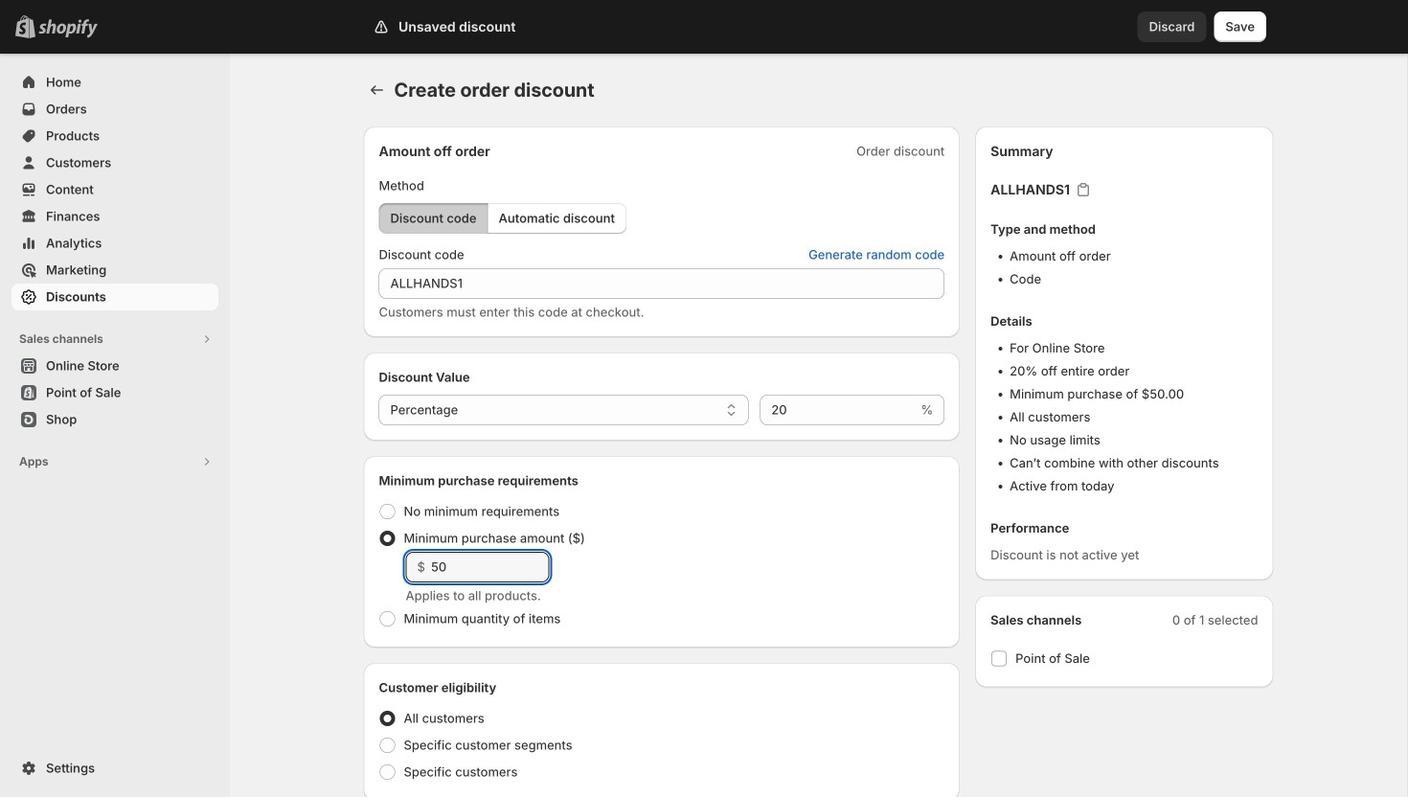 Task type: vqa. For each thing, say whether or not it's contained in the screenshot.
(Included)
no



Task type: locate. For each thing, give the bounding box(es) containing it.
None text field
[[379, 268, 945, 299], [760, 395, 918, 426], [379, 268, 945, 299], [760, 395, 918, 426]]

0.00 text field
[[431, 552, 550, 583]]



Task type: describe. For each thing, give the bounding box(es) containing it.
shopify image
[[38, 19, 98, 38]]



